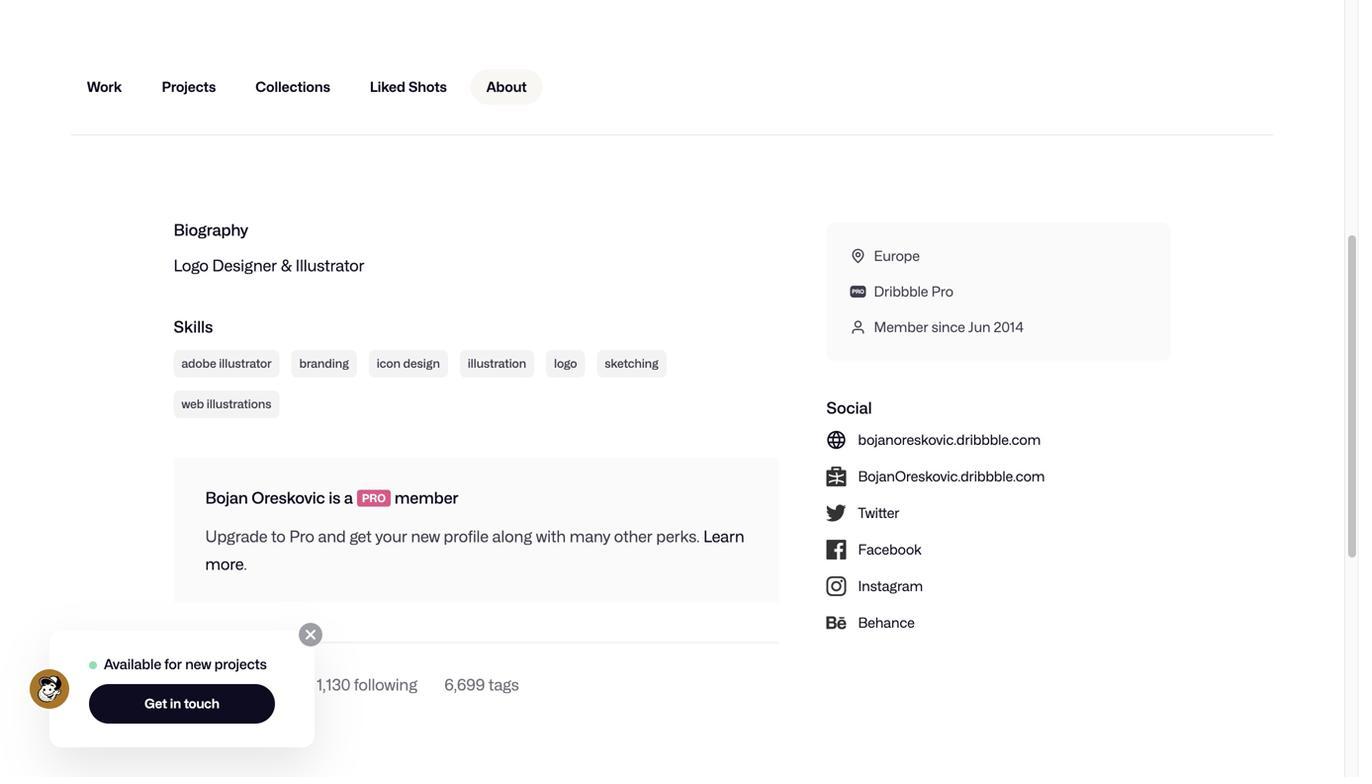 Task type: describe. For each thing, give the bounding box(es) containing it.
get
[[350, 527, 372, 547]]

illustrations
[[207, 397, 272, 411]]

16 image for member since jun 2014
[[851, 319, 866, 335]]

liked shots link
[[354, 69, 463, 105]]

sketching link
[[597, 350, 667, 378]]

member since jun 2014
[[874, 319, 1024, 336]]

main content containing biography
[[0, 220, 1345, 748]]

your
[[376, 527, 408, 547]]

logo link
[[546, 350, 585, 378]]

member
[[395, 489, 459, 508]]

bojanoreskovic.dribbble.com
[[859, 432, 1041, 449]]

learn more
[[205, 527, 745, 574]]

bojan oreskovic is a
[[205, 489, 353, 508]]

1 vertical spatial pro
[[289, 527, 315, 547]]

6,699
[[445, 676, 485, 695]]

illustrator
[[219, 357, 272, 371]]

1 vertical spatial new
[[185, 657, 211, 673]]

following
[[354, 676, 418, 695]]

1 horizontal spatial pro
[[932, 283, 954, 300]]

about link
[[471, 69, 543, 105]]

is
[[329, 489, 341, 508]]

followers
[[226, 676, 290, 695]]

collections
[[256, 78, 330, 95]]

upgrade
[[205, 527, 268, 547]]

twitter link
[[827, 504, 900, 523]]

icon design link
[[369, 350, 448, 378]]

instagram
[[859, 578, 924, 595]]

designer
[[212, 256, 277, 275]]

bojanoreskovic.dribbble.com link
[[827, 430, 1041, 450]]

adobe illustrator
[[182, 357, 272, 371]]

learn more link
[[205, 527, 745, 574]]

profile
[[444, 527, 489, 547]]

tags
[[489, 676, 519, 695]]

illustration
[[468, 357, 527, 371]]

icon
[[377, 357, 401, 371]]

web illustrations
[[182, 397, 272, 411]]

bojan
[[205, 489, 248, 508]]

projects
[[215, 657, 267, 673]]

branding
[[300, 357, 349, 371]]

available
[[104, 657, 161, 673]]

bojanoreskovic.dribbble.com link
[[827, 467, 1046, 487]]

icon design
[[377, 357, 440, 371]]

6,699 tags
[[445, 676, 519, 695]]

web
[[182, 397, 204, 411]]

1,130 following
[[317, 676, 418, 695]]

facebook
[[859, 542, 922, 558]]

branding link
[[292, 350, 357, 378]]

facebook link
[[827, 540, 922, 560]]

shots
[[409, 78, 447, 95]]

dribbble pro
[[874, 283, 954, 300]]

available for new projects
[[104, 657, 267, 673]]

biography
[[174, 220, 248, 240]]

projects link
[[146, 69, 232, 105]]

perks.
[[657, 527, 700, 547]]

since
[[932, 319, 966, 336]]

get
[[145, 697, 167, 712]]



Task type: locate. For each thing, give the bounding box(es) containing it.
20 image
[[827, 430, 847, 450]]

16 image
[[851, 284, 866, 300], [851, 319, 866, 335]]

pro right to on the bottom of page
[[289, 527, 315, 547]]

oreskovic
[[252, 489, 325, 508]]

design
[[403, 357, 440, 371]]

1 vertical spatial 16 image
[[851, 319, 866, 335]]

26,733
[[174, 676, 223, 695]]

web illustrations link
[[174, 391, 279, 418]]

instagram link
[[827, 577, 924, 597]]

16 image for dribbble pro
[[851, 284, 866, 300]]

with
[[536, 527, 566, 547]]

more
[[205, 555, 244, 574]]

other
[[614, 527, 653, 547]]

bojanoreskovic.dribbble.com
[[859, 468, 1046, 485]]

0 vertical spatial new
[[411, 527, 440, 547]]

europe
[[874, 248, 920, 264]]

main content
[[0, 220, 1345, 748]]

illustration link
[[460, 350, 535, 378]]

to
[[271, 527, 286, 547]]

16 image left member in the top right of the page
[[851, 319, 866, 335]]

0 vertical spatial pro
[[932, 283, 954, 300]]

get in touch
[[145, 697, 220, 712]]

2014
[[994, 319, 1024, 336]]

dribbble
[[874, 283, 929, 300]]

work
[[87, 78, 122, 95]]

logo
[[174, 256, 209, 275]]

member
[[874, 319, 929, 336]]

pro up since at top right
[[932, 283, 954, 300]]

16 image down 16 image
[[851, 284, 866, 300]]

many
[[570, 527, 611, 547]]

behance link
[[827, 613, 915, 633]]

logo
[[554, 357, 577, 371]]

new right your
[[411, 527, 440, 547]]

26,733 followers
[[174, 676, 290, 695]]

16 image
[[851, 248, 866, 264]]

adobe
[[182, 357, 216, 371]]

1,130
[[317, 676, 351, 695]]

logo designer & illustrator
[[174, 256, 365, 275]]

in
[[170, 697, 181, 712]]

projects
[[162, 78, 216, 95]]

behance
[[859, 615, 915, 632]]

along
[[493, 527, 533, 547]]

pro
[[932, 283, 954, 300], [289, 527, 315, 547]]

social
[[827, 399, 872, 418]]

1 horizontal spatial new
[[411, 527, 440, 547]]

1 16 image from the top
[[851, 284, 866, 300]]

upgrade to pro and get your new profile along with many other perks.
[[205, 527, 704, 547]]

adobe illustrator link
[[174, 350, 280, 378]]

2 16 image from the top
[[851, 319, 866, 335]]

work link
[[71, 69, 138, 105]]

collections link
[[240, 69, 346, 105]]

0 vertical spatial 16 image
[[851, 284, 866, 300]]

sketching
[[605, 357, 659, 371]]

skills
[[174, 317, 213, 337]]

a
[[344, 489, 353, 508]]

&
[[281, 256, 292, 275]]

touch
[[184, 697, 220, 712]]

new
[[411, 527, 440, 547], [185, 657, 211, 673]]

get in touch link
[[89, 685, 275, 724]]

and
[[318, 527, 346, 547]]

liked
[[370, 78, 406, 95]]

twitter
[[859, 505, 900, 522]]

0 horizontal spatial new
[[185, 657, 211, 673]]

0 horizontal spatial pro
[[289, 527, 315, 547]]

for
[[165, 657, 182, 673]]

illustrator
[[296, 256, 365, 275]]

about
[[487, 78, 527, 95]]

new up 26,733 at the bottom left
[[185, 657, 211, 673]]

jun
[[969, 319, 991, 336]]

learn
[[704, 527, 745, 547]]

.
[[244, 555, 247, 574]]

liked shots
[[370, 78, 447, 95]]



Task type: vqa. For each thing, say whether or not it's contained in the screenshot.
'with' in the Yes. All our mentors are top class UX professionals with many years of experience working in the field. Our mentors host weekly webinars and will be available during these live sessions to answer questions, review projects and keep you motivated.
no



